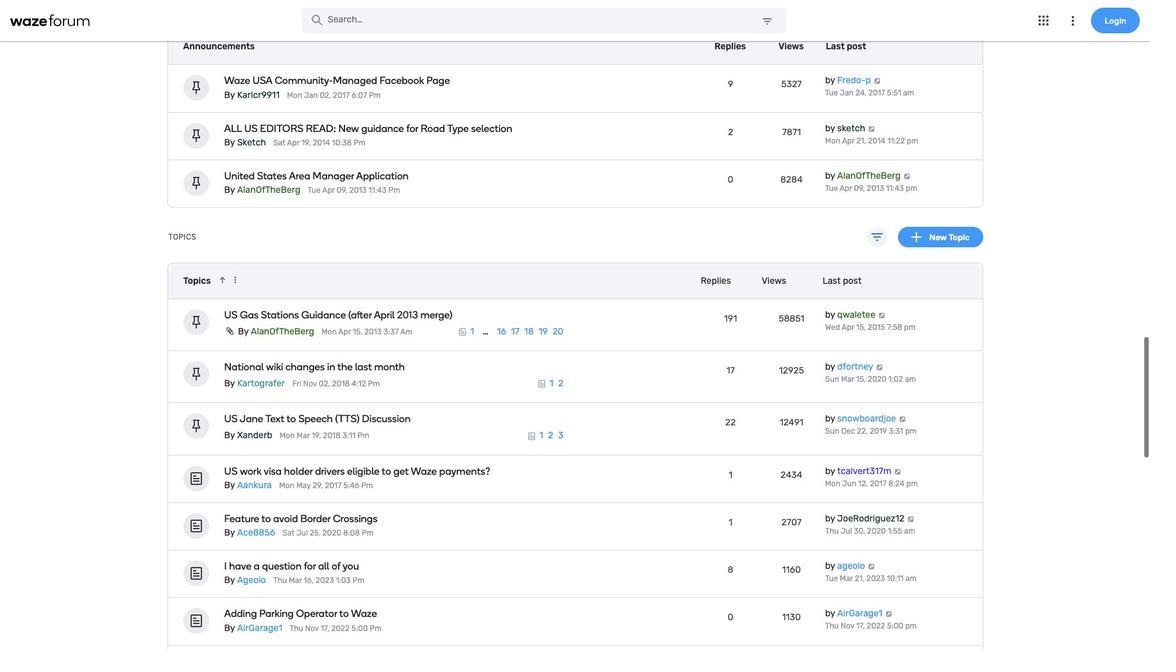 Task type: describe. For each thing, give the bounding box(es) containing it.
national wiki changes in the last month link
[[224, 361, 610, 374]]

16 link
[[497, 326, 506, 337]]

1 left …
[[470, 326, 474, 337]]

apr down by qwaletee
[[842, 323, 854, 332]]

by left fredo-
[[825, 75, 835, 86]]

kartografer link
[[237, 378, 285, 389]]

pm down all us editors read: new guidance for road type selection
[[354, 138, 365, 147]]

dot menu image
[[230, 275, 240, 285]]

2014 for 21,
[[868, 136, 886, 145]]

1 horizontal spatial 09,
[[854, 184, 865, 193]]

waze usa community-managed facebook page link
[[224, 75, 610, 87]]

1 horizontal spatial by airgarage1
[[825, 609, 883, 620]]

all
[[224, 122, 242, 135]]

by right 8284
[[825, 171, 835, 181]]

1 vertical spatial sketch link
[[237, 137, 266, 148]]

0 horizontal spatial thu nov 17, 2022 5:00 pm
[[290, 625, 382, 634]]

to right text
[[287, 414, 296, 426]]

1 horizontal spatial 11:43
[[886, 184, 904, 193]]

you
[[343, 561, 359, 573]]

aankura link
[[237, 480, 272, 491]]

parking
[[259, 608, 294, 621]]

apr down 'editors' at the left of page
[[287, 138, 300, 147]]

ace8856 link
[[237, 528, 275, 539]]

0 for united states area manager application
[[728, 174, 733, 185]]

0 vertical spatial by ageoio
[[825, 561, 865, 572]]

apr down manager
[[322, 186, 335, 195]]

1 up 8
[[729, 518, 733, 529]]

19 link
[[539, 326, 548, 337]]

1 horizontal spatial 2022
[[867, 622, 885, 631]]

replies for waze usa community-managed facebook page
[[715, 41, 746, 52]]

guidance
[[361, 122, 404, 135]]

by right paperclip image
[[238, 326, 249, 337]]

go to last post image for eligible
[[894, 469, 902, 475]]

all us editors read: new guidance for road type selection link
[[224, 122, 610, 135]]

2017 for 12,
[[870, 480, 887, 489]]

the
[[337, 361, 353, 374]]

to right operator
[[339, 608, 349, 621]]

18
[[524, 326, 534, 337]]

us for jane
[[224, 414, 238, 426]]

doc image for us jane text to speech (tts) discussion
[[527, 432, 536, 441]]

dfortney
[[837, 362, 873, 373]]

1 vertical spatial by alanoftheberg
[[224, 185, 300, 196]]

0 horizontal spatial 17
[[511, 326, 520, 337]]

3
[[558, 431, 564, 442]]

apr down us gas stations guidance (after april 2013 merge)
[[338, 328, 351, 337]]

thu down 'question'
[[273, 577, 287, 586]]

19, for xanderb
[[312, 432, 321, 441]]

2 link for national wiki changes in the last month
[[558, 379, 564, 389]]

by left snowboardjoe
[[825, 414, 835, 425]]

0 vertical spatial airgarage1
[[837, 609, 883, 620]]

2013 right the april in the left top of the page
[[397, 309, 418, 322]]

application
[[356, 170, 409, 182]]

text
[[265, 414, 284, 426]]

replies for us gas stations guidance (after april 2013 merge)
[[701, 276, 731, 286]]

by xanderb
[[224, 431, 272, 441]]

2013 left 3:37
[[364, 328, 382, 337]]

by alanoftheberg for mon
[[238, 326, 314, 337]]

thu jul 30, 2020 1:55 am
[[825, 527, 915, 536]]

(tts)
[[335, 414, 360, 426]]

7871
[[782, 127, 801, 138]]

24,
[[856, 89, 867, 98]]

15, for national wiki changes in the last month
[[856, 375, 866, 384]]

us gas stations guidance (after april 2013 merge) link
[[224, 309, 610, 322]]

avoid
[[273, 513, 298, 525]]

1 up the 1 2 3
[[550, 379, 553, 389]]

by qwaletee
[[825, 310, 875, 321]]

1 vertical spatial topics
[[183, 276, 211, 286]]

pm right "1:03"
[[353, 577, 364, 586]]

2013 down "application"
[[349, 186, 367, 195]]

payments?
[[439, 466, 490, 478]]

i have a question for all of you link
[[224, 561, 610, 573]]

pm down adding parking operator to waze link
[[370, 625, 382, 634]]

by down the adding
[[224, 623, 235, 634]]

2017 for 02,
[[333, 91, 350, 100]]

1 vertical spatial by airgarage1
[[224, 623, 282, 634]]

1 vertical spatial alanoftheberg link
[[237, 185, 300, 196]]

gas
[[240, 309, 259, 322]]

us for work
[[224, 466, 238, 478]]

mon mar 19, 2018 3:11 pm
[[280, 432, 369, 441]]

merge)
[[420, 309, 452, 322]]

0 horizontal spatial by sketch
[[224, 137, 266, 148]]

mon apr 21, 2014 11:22 pm
[[825, 136, 918, 145]]

by snowboardjoe
[[825, 414, 896, 425]]

by down national
[[224, 378, 235, 389]]

last post for waze usa community-managed facebook page
[[826, 41, 866, 52]]

12491
[[780, 418, 803, 429]]

2 vertical spatial waze
[[351, 608, 377, 621]]

1130
[[782, 613, 801, 624]]

3:11
[[342, 432, 356, 441]]

ace8856
[[237, 528, 275, 539]]

thu down adding parking operator to waze
[[290, 625, 303, 634]]

xanderb
[[237, 431, 272, 441]]

by tcalvert317m
[[825, 466, 891, 477]]

02, for kartografer
[[319, 380, 330, 389]]

by left tcalvert317m on the right of the page
[[825, 466, 835, 477]]

0 horizontal spatial waze
[[224, 75, 250, 87]]

by right 1160
[[825, 561, 835, 572]]

2020 for feature to avoid border crossings
[[867, 527, 886, 536]]

by down the i
[[224, 576, 235, 587]]

last for waze usa community-managed facebook page
[[826, 41, 845, 52]]

apr down mon apr 21, 2014 11:22 pm
[[840, 184, 852, 193]]

6:07
[[352, 91, 367, 100]]

fri nov 02, 2018 4:12 pm
[[292, 380, 380, 389]]

jane
[[240, 414, 263, 426]]

visa
[[264, 466, 282, 478]]

0 horizontal spatial 09,
[[337, 186, 348, 195]]

16 17 18 19 20
[[497, 326, 564, 337]]

tue for waze usa community-managed facebook page
[[825, 89, 838, 98]]

20 link
[[553, 326, 564, 337]]

by ace8856
[[224, 528, 275, 539]]

by left aankura link
[[224, 480, 235, 491]]

0 vertical spatial sketch
[[837, 123, 865, 134]]

jun
[[842, 480, 856, 489]]

fredo-p link
[[837, 75, 871, 86]]

by right 2707
[[825, 514, 835, 525]]

4:12
[[352, 380, 366, 389]]

aankura
[[237, 480, 272, 491]]

am for page
[[903, 89, 914, 98]]

by left xanderb
[[224, 431, 235, 441]]

mon for mon may 29, 2017 5:46 pm
[[279, 482, 294, 491]]

go to last post image for for
[[867, 125, 876, 132]]

am right 3:37
[[400, 328, 412, 337]]

tue for united states area manager application
[[825, 184, 838, 193]]

2707
[[781, 518, 802, 529]]

pm right the 3:11
[[357, 432, 369, 441]]

10:11
[[887, 575, 904, 584]]

have
[[229, 561, 251, 573]]

0 horizontal spatial 11:43
[[369, 186, 387, 195]]

1 link for us gas stations guidance (after april 2013 merge)
[[470, 326, 474, 337]]

pm right 8:24
[[906, 480, 918, 489]]

national
[[224, 361, 264, 374]]

us for gas
[[224, 309, 238, 322]]

by joerodriguez12
[[825, 514, 905, 525]]

mar for tue
[[840, 575, 853, 584]]

8
[[728, 565, 733, 576]]

am right 1:55
[[904, 527, 915, 536]]

manager
[[313, 170, 354, 182]]

doc image for us gas stations guidance (after april 2013 merge)
[[458, 328, 467, 337]]

1 left '3'
[[539, 431, 543, 442]]

8284
[[780, 174, 803, 185]]

alanoftheberg for tue
[[837, 171, 901, 181]]

us work visa holder drivers eligible to get waze payments?
[[224, 466, 490, 478]]

3:37
[[384, 328, 399, 337]]

by left dfortney link
[[825, 362, 835, 373]]

1 horizontal spatial 5:00
[[887, 622, 904, 631]]

0 horizontal spatial 2022
[[331, 625, 350, 634]]

go to last post image down 10:11
[[885, 612, 893, 618]]

xanderb link
[[237, 431, 272, 441]]

pm right "8:08"
[[362, 529, 374, 538]]

2015
[[868, 323, 885, 332]]

2018 for the
[[332, 380, 350, 389]]

1 horizontal spatial ageoio
[[837, 561, 865, 572]]

0 horizontal spatial ageoio
[[237, 576, 266, 587]]

by down feature on the bottom left
[[224, 528, 235, 539]]

wed
[[825, 323, 840, 332]]

go to last post image right "joerodriguez12" link
[[907, 516, 915, 523]]

5:46
[[343, 482, 359, 491]]

us right all
[[244, 122, 258, 135]]

by fredo-p
[[825, 75, 871, 86]]

fredo-
[[837, 75, 866, 86]]

0 horizontal spatial tue apr 09, 2013 11:43 pm
[[308, 186, 400, 195]]

by right 1130
[[825, 609, 835, 620]]

pm right 7:58
[[904, 323, 916, 332]]

views for us gas stations guidance (after april 2013 merge)
[[762, 276, 786, 286]]

0 vertical spatial topics
[[168, 233, 196, 242]]

thu right 1130
[[825, 622, 839, 631]]

20
[[553, 326, 564, 337]]

national wiki changes in the last month
[[224, 361, 405, 374]]

announcements
[[183, 41, 255, 52]]

1 horizontal spatial by sketch
[[825, 123, 865, 134]]

2020 for national wiki changes in the last month
[[868, 375, 887, 384]]

1 horizontal spatial sketch link
[[837, 123, 865, 134]]

pm down eligible
[[361, 482, 373, 491]]

us work visa holder drivers eligible to get waze payments? link
[[224, 466, 610, 478]]

discussion
[[362, 414, 411, 426]]

by right 7871
[[825, 123, 835, 134]]

by up wed
[[825, 310, 835, 321]]

sat for avoid
[[283, 529, 295, 538]]

by left karlcr9911 link
[[224, 90, 235, 100]]

last post for us gas stations guidance (after april 2013 merge)
[[823, 276, 862, 286]]

2017 for 24,
[[868, 89, 885, 98]]

drivers
[[315, 466, 345, 478]]

…
[[483, 327, 488, 338]]

all us editors read: new guidance for road type selection
[[224, 122, 512, 135]]

7:58
[[887, 323, 902, 332]]

nov for by kartografer
[[303, 380, 317, 389]]

0 horizontal spatial for
[[304, 561, 316, 573]]

apr left 11:22
[[842, 136, 855, 145]]

speech
[[298, 414, 333, 426]]

mon apr 15, 2013 3:37 am
[[322, 328, 412, 337]]

1 vertical spatial ageoio link
[[237, 576, 266, 587]]



Task type: vqa. For each thing, say whether or not it's contained in the screenshot.
Nov related to AirGarage1
yes



Task type: locate. For each thing, give the bounding box(es) containing it.
usa
[[253, 75, 272, 87]]

mar
[[841, 375, 854, 384], [297, 432, 310, 441], [840, 575, 853, 584], [289, 577, 302, 586]]

15, down (after
[[353, 328, 363, 337]]

work
[[240, 466, 261, 478]]

2 horizontal spatial waze
[[411, 466, 437, 478]]

go to last post image for page
[[873, 78, 881, 84]]

0 horizontal spatial doc image
[[458, 328, 467, 337]]

15, down 'qwaletee' link
[[856, 323, 866, 332]]

1 horizontal spatial 17,
[[856, 622, 865, 631]]

2023 for 10:11
[[867, 575, 885, 584]]

tue right 1160
[[825, 575, 838, 584]]

tue down by fredo-p
[[825, 89, 838, 98]]

2 sun from the top
[[825, 428, 839, 437]]

1 vertical spatial airgarage1 link
[[237, 623, 282, 634]]

united
[[224, 170, 255, 182]]

0 vertical spatial sat
[[273, 138, 285, 147]]

1 link for national wiki changes in the last month
[[550, 379, 553, 389]]

0 vertical spatial by airgarage1
[[825, 609, 883, 620]]

last post up by qwaletee
[[823, 276, 862, 286]]

0 vertical spatial post
[[847, 41, 866, 52]]

0 vertical spatial 2
[[728, 127, 733, 138]]

1 horizontal spatial 2014
[[868, 136, 886, 145]]

sketch link down all
[[237, 137, 266, 148]]

0 vertical spatial last
[[826, 41, 845, 52]]

thu left 30,
[[825, 527, 839, 536]]

1 vertical spatial ageoio
[[237, 576, 266, 587]]

2023 left 10:11
[[867, 575, 885, 584]]

0 horizontal spatial 2023
[[316, 577, 334, 586]]

to
[[287, 414, 296, 426], [382, 466, 391, 478], [261, 513, 271, 525], [339, 608, 349, 621]]

17,
[[856, 622, 865, 631], [321, 625, 329, 634]]

1160
[[782, 565, 801, 576]]

1 vertical spatial sketch
[[237, 137, 266, 148]]

0 horizontal spatial 17,
[[321, 625, 329, 634]]

1 vertical spatial alanoftheberg
[[237, 185, 300, 196]]

last
[[355, 361, 372, 374]]

0 vertical spatial sketch link
[[837, 123, 865, 134]]

1 vertical spatial 2 link
[[548, 431, 553, 442]]

sat for editors
[[273, 138, 285, 147]]

sun for us jane text to speech (tts) discussion
[[825, 428, 839, 437]]

mon for mon jun 12, 2017 8:24 pm
[[825, 480, 840, 489]]

jul left 25,
[[296, 529, 308, 538]]

2017 for 29,
[[325, 482, 342, 491]]

17 right 16 link
[[511, 326, 520, 337]]

1 vertical spatial sat
[[283, 529, 295, 538]]

2 horizontal spatial doc image
[[537, 380, 546, 389]]

1 vertical spatial waze
[[411, 466, 437, 478]]

2 for 1 2
[[558, 379, 564, 389]]

0 vertical spatial replies
[[715, 41, 746, 52]]

0 horizontal spatial 1 link
[[470, 326, 474, 337]]

1 vertical spatial 21,
[[855, 575, 865, 584]]

2017 down drivers
[[325, 482, 342, 491]]

thu nov 17, 2022 5:00 pm down tue mar 21, 2023 10:11 am
[[825, 622, 917, 631]]

15, for us gas stations guidance (after april 2013 merge)
[[856, 323, 866, 332]]

jul for 25,
[[296, 529, 308, 538]]

go to last post image up sun mar 15, 2020 1:02 am
[[876, 365, 884, 371]]

pm right '4:12' at the bottom
[[368, 380, 380, 389]]

operator
[[296, 608, 337, 621]]

0 horizontal spatial 2
[[548, 431, 553, 442]]

mar for sun
[[841, 375, 854, 384]]

2018
[[332, 380, 350, 389], [323, 432, 341, 441]]

go to last post image for of
[[867, 564, 876, 570]]

go to last post image for april
[[878, 312, 886, 319]]

21, for all us editors read: new guidance for road type selection
[[856, 136, 866, 145]]

0 vertical spatial for
[[406, 122, 418, 135]]

tue right 8284
[[825, 184, 838, 193]]

2 horizontal spatial 2
[[728, 127, 733, 138]]

1 vertical spatial post
[[843, 276, 862, 286]]

1 down 22 at right bottom
[[729, 470, 733, 481]]

0 vertical spatial 2 link
[[558, 379, 564, 389]]

17, down tue mar 21, 2023 10:11 am
[[856, 622, 865, 631]]

jan down 'community-'
[[304, 91, 318, 100]]

1 horizontal spatial sketch
[[837, 123, 865, 134]]

2 vertical spatial by alanoftheberg
[[238, 326, 314, 337]]

0 horizontal spatial 19,
[[301, 138, 311, 147]]

nov down operator
[[305, 625, 319, 634]]

waze right get
[[411, 466, 437, 478]]

1 horizontal spatial airgarage1 link
[[837, 609, 883, 620]]

21, left 10:11
[[855, 575, 865, 584]]

us jane text to speech (tts) discussion
[[224, 414, 411, 426]]

mon for mon mar 19, 2018 3:11 pm
[[280, 432, 295, 441]]

pm down mon apr 21, 2014 11:22 pm
[[906, 184, 917, 193]]

1 vertical spatial sun
[[825, 428, 839, 437]]

go to last post image up 8:24
[[894, 469, 902, 475]]

i
[[224, 561, 227, 573]]

mar left 10:11
[[840, 575, 853, 584]]

go to last post image right p
[[873, 78, 881, 84]]

0 horizontal spatial by ageoio
[[224, 576, 266, 587]]

by down united
[[224, 185, 235, 196]]

states
[[257, 170, 287, 182]]

1 vertical spatial by ageoio
[[224, 576, 266, 587]]

by alanoftheberg
[[825, 171, 901, 181], [224, 185, 300, 196], [238, 326, 314, 337]]

19, down the speech
[[312, 432, 321, 441]]

2013 down mon apr 21, 2014 11:22 pm
[[867, 184, 884, 193]]

1 link for us jane text to speech (tts) discussion
[[539, 431, 543, 442]]

type
[[447, 122, 469, 135]]

us left work
[[224, 466, 238, 478]]

11:43 down "application"
[[369, 186, 387, 195]]

feature
[[224, 513, 259, 525]]

last post
[[826, 41, 866, 52], [823, 276, 862, 286]]

0 horizontal spatial sketch
[[237, 137, 266, 148]]

tue jan 24, 2017 5:51 am
[[825, 89, 914, 98]]

mon left may at the left of page
[[279, 482, 294, 491]]

0 vertical spatial airgarage1 link
[[837, 609, 883, 620]]

1 horizontal spatial by ageoio
[[825, 561, 865, 572]]

nov for by airgarage1
[[305, 625, 319, 634]]

wed apr 15, 2015 7:58 pm
[[825, 323, 916, 332]]

p
[[866, 75, 871, 86]]

2022
[[867, 622, 885, 631], [331, 625, 350, 634]]

2018 for speech
[[323, 432, 341, 441]]

tue down united states area manager application
[[308, 186, 321, 195]]

0 vertical spatial alanoftheberg link
[[837, 171, 901, 181]]

5:00
[[887, 622, 904, 631], [352, 625, 368, 634]]

adding parking operator to waze link
[[224, 608, 610, 621]]

page
[[426, 75, 450, 87]]

0 horizontal spatial ageoio link
[[237, 576, 266, 587]]

mon for mon apr 21, 2014 11:22 pm
[[825, 136, 840, 145]]

58851
[[779, 314, 804, 325]]

tue mar 21, 2023 10:11 am
[[825, 575, 917, 584]]

tue for i have a question for all of you
[[825, 575, 838, 584]]

5327
[[781, 79, 802, 90]]

by down all
[[224, 137, 235, 148]]

in
[[327, 361, 335, 374]]

mar for mon
[[297, 432, 310, 441]]

snowboardjoe link
[[837, 414, 896, 425]]

views up 5327
[[779, 41, 804, 52]]

(after
[[348, 309, 372, 322]]

0 vertical spatial 1 link
[[470, 326, 474, 337]]

for left all
[[304, 561, 316, 573]]

mon for mon jan 02, 2017 6:07 pm
[[287, 91, 302, 100]]

2 vertical spatial alanoftheberg link
[[251, 326, 314, 337]]

0 horizontal spatial airgarage1
[[237, 623, 282, 634]]

arrow down image
[[217, 275, 228, 285]]

1 vertical spatial 2
[[558, 379, 564, 389]]

2 link
[[558, 379, 564, 389], [548, 431, 553, 442]]

2 link up '3'
[[558, 379, 564, 389]]

2 horizontal spatial 1 link
[[550, 379, 553, 389]]

feature to avoid border crossings link
[[224, 513, 610, 525]]

1 horizontal spatial thu nov 17, 2022 5:00 pm
[[825, 622, 917, 631]]

2020 left 1:02
[[868, 375, 887, 384]]

11:22
[[887, 136, 905, 145]]

go to last post image for discussion
[[898, 417, 907, 423]]

by aankura
[[224, 480, 272, 491]]

19, for sketch
[[301, 138, 311, 147]]

am right 1:02
[[905, 375, 916, 384]]

1 vertical spatial airgarage1
[[237, 623, 282, 634]]

1 vertical spatial for
[[304, 561, 316, 573]]

22,
[[857, 428, 868, 437]]

0 vertical spatial by sketch
[[825, 123, 865, 134]]

0 vertical spatial ageoio
[[837, 561, 865, 572]]

1 vertical spatial replies
[[701, 276, 731, 286]]

0 vertical spatial doc image
[[458, 328, 467, 337]]

last up by fredo-p
[[826, 41, 845, 52]]

by sketch down all
[[224, 137, 266, 148]]

1 2 3
[[539, 431, 564, 442]]

sat apr 19, 2014 10:38 pm
[[273, 138, 365, 147]]

2017 right 12,
[[870, 480, 887, 489]]

0 down 8
[[728, 613, 733, 624]]

1 horizontal spatial 2
[[558, 379, 564, 389]]

by ageoio up tue mar 21, 2023 10:11 am
[[825, 561, 865, 572]]

by alanoftheberg down mon apr 21, 2014 11:22 pm
[[825, 171, 901, 181]]

go to last post image
[[867, 125, 876, 132], [903, 173, 911, 180], [898, 417, 907, 423], [867, 564, 876, 570]]

2434
[[781, 470, 802, 481]]

1 link
[[470, 326, 474, 337], [550, 379, 553, 389], [539, 431, 543, 442]]

2 vertical spatial alanoftheberg
[[251, 326, 314, 337]]

2023
[[867, 575, 885, 584], [316, 577, 334, 586]]

0 horizontal spatial 5:00
[[352, 625, 368, 634]]

1 vertical spatial by sketch
[[224, 137, 266, 148]]

pm right 3:31
[[905, 428, 917, 437]]

1 vertical spatial 1 link
[[550, 379, 553, 389]]

post for waze usa community-managed facebook page
[[847, 41, 866, 52]]

1 horizontal spatial 17
[[726, 366, 735, 377]]

mon for mon apr 15, 2013 3:37 am
[[322, 328, 337, 337]]

0 vertical spatial 0
[[728, 174, 733, 185]]

0 vertical spatial last post
[[826, 41, 866, 52]]

191
[[724, 314, 737, 325]]

21, for i have a question for all of you
[[855, 575, 865, 584]]

2 vertical spatial 1 link
[[539, 431, 543, 442]]

16
[[497, 326, 506, 337]]

nov down tue mar 21, 2023 10:11 am
[[841, 622, 854, 631]]

1 2
[[550, 379, 564, 389]]

to left get
[[382, 466, 391, 478]]

pm down "application"
[[388, 186, 400, 195]]

1 horizontal spatial tue apr 09, 2013 11:43 pm
[[825, 184, 917, 193]]

1 horizontal spatial waze
[[351, 608, 377, 621]]

alanoftheberg for mon
[[251, 326, 314, 337]]

thu nov 17, 2022 5:00 pm
[[825, 622, 917, 631], [290, 625, 382, 634]]

29,
[[312, 482, 323, 491]]

pm down tue mar 21, 2023 10:11 am
[[905, 622, 917, 631]]

doc image left …
[[458, 328, 467, 337]]

mon may 29, 2017 5:46 pm
[[279, 482, 373, 491]]

joerodriguez12
[[837, 514, 905, 525]]

19
[[539, 326, 548, 337]]

1 horizontal spatial 19,
[[312, 432, 321, 441]]

border
[[300, 513, 331, 525]]

mon down guidance
[[322, 328, 337, 337]]

0 horizontal spatial jul
[[296, 529, 308, 538]]

2023 for 1:03
[[316, 577, 334, 586]]

0 horizontal spatial airgarage1 link
[[237, 623, 282, 634]]

paperclip image
[[224, 327, 236, 336]]

waze right operator
[[351, 608, 377, 621]]

sun left the dec
[[825, 428, 839, 437]]

0 horizontal spatial 2014
[[313, 138, 330, 147]]

1 vertical spatial 17
[[726, 366, 735, 377]]

0 vertical spatial sun
[[825, 375, 839, 384]]

tue
[[825, 89, 838, 98], [825, 184, 838, 193], [308, 186, 321, 195], [825, 575, 838, 584]]

1 vertical spatial views
[[762, 276, 786, 286]]

last
[[826, 41, 845, 52], [823, 276, 841, 286]]

1 horizontal spatial 2023
[[867, 575, 885, 584]]

2017
[[868, 89, 885, 98], [333, 91, 350, 100], [870, 480, 887, 489], [325, 482, 342, 491]]

get
[[393, 466, 409, 478]]

sketch down all
[[237, 137, 266, 148]]

go to last post image down 11:22
[[903, 173, 911, 180]]

mon left jun
[[825, 480, 840, 489]]

go to last post image
[[873, 78, 881, 84], [878, 312, 886, 319], [876, 365, 884, 371], [894, 469, 902, 475], [907, 516, 915, 523], [885, 612, 893, 618]]

1 horizontal spatial 1 link
[[539, 431, 543, 442]]

2013
[[867, 184, 884, 193], [349, 186, 367, 195], [397, 309, 418, 322], [364, 328, 382, 337]]

jul for 30,
[[841, 527, 852, 536]]

am
[[903, 89, 914, 98], [400, 328, 412, 337], [905, 375, 916, 384], [904, 527, 915, 536], [906, 575, 917, 584]]

mar left 16,
[[289, 577, 302, 586]]

1 horizontal spatial jan
[[840, 89, 854, 98]]

tcalvert317m
[[837, 466, 891, 477]]

0 vertical spatial 17
[[511, 326, 520, 337]]

thu
[[825, 527, 839, 536], [273, 577, 287, 586], [825, 622, 839, 631], [290, 625, 303, 634]]

0 vertical spatial alanoftheberg
[[837, 171, 901, 181]]

mon down text
[[280, 432, 295, 441]]

doc image
[[458, 328, 467, 337], [537, 380, 546, 389], [527, 432, 536, 441]]

last for us gas stations guidance (after april 2013 merge)
[[823, 276, 841, 286]]

1:02
[[889, 375, 903, 384]]

jan for tue
[[840, 89, 854, 98]]

alanoftheberg link down mon apr 21, 2014 11:22 pm
[[837, 171, 901, 181]]

guidance
[[301, 309, 346, 322]]

1 horizontal spatial jul
[[841, 527, 852, 536]]

1 sun from the top
[[825, 375, 839, 384]]

2 0 from the top
[[728, 613, 733, 624]]

1
[[470, 326, 474, 337], [550, 379, 553, 389], [539, 431, 543, 442], [729, 470, 733, 481], [729, 518, 733, 529]]

1 link left '3'
[[539, 431, 543, 442]]

by sketch up mon apr 21, 2014 11:22 pm
[[825, 123, 865, 134]]

a
[[254, 561, 260, 573]]

karlcr9911
[[237, 90, 280, 100]]

adding parking operator to waze
[[224, 608, 377, 621]]

5:00 down adding parking operator to waze link
[[352, 625, 368, 634]]

all
[[318, 561, 329, 573]]

views for waze usa community-managed facebook page
[[779, 41, 804, 52]]

17 link
[[511, 326, 520, 337]]

02, for karlcr9911
[[320, 91, 331, 100]]

pm right '6:07'
[[369, 91, 381, 100]]

airgarage1 link
[[837, 609, 883, 620], [237, 623, 282, 634]]

us up paperclip image
[[224, 309, 238, 322]]

pm right 11:22
[[907, 136, 918, 145]]

dec
[[841, 428, 855, 437]]

qwaletee
[[837, 310, 875, 321]]

may
[[296, 482, 311, 491]]

2 for 1 2 3
[[548, 431, 553, 442]]

sun
[[825, 375, 839, 384], [825, 428, 839, 437]]

0 vertical spatial ageoio link
[[837, 561, 865, 572]]

2022 down tue mar 21, 2023 10:11 am
[[867, 622, 885, 631]]

2 vertical spatial 2
[[548, 431, 553, 442]]

ageoio link up tue mar 21, 2023 10:11 am
[[837, 561, 865, 572]]

post for us gas stations guidance (after april 2013 merge)
[[843, 276, 862, 286]]

fri
[[292, 380, 301, 389]]

21, left 11:22
[[856, 136, 866, 145]]

0 for adding parking operator to waze
[[728, 613, 733, 624]]

alanoftheberg down mon apr 21, 2014 11:22 pm
[[837, 171, 901, 181]]

1 0 from the top
[[728, 174, 733, 185]]

alanoftheberg link down states
[[237, 185, 300, 196]]

doc image left the 1 2 3
[[527, 432, 536, 441]]

5:00 down 10:11
[[887, 622, 904, 631]]

question
[[262, 561, 302, 573]]

2017 down waze usa community-managed facebook page
[[333, 91, 350, 100]]

09, down mon apr 21, 2014 11:22 pm
[[854, 184, 865, 193]]

sat down avoid
[[283, 529, 295, 538]]

22
[[725, 418, 736, 429]]

replies up 9 at the top right of page
[[715, 41, 746, 52]]

02, down in
[[319, 380, 330, 389]]

am for last
[[905, 375, 916, 384]]

jan for mon
[[304, 91, 318, 100]]

2 link left '3'
[[548, 431, 553, 442]]

road
[[421, 122, 445, 135]]

go to last post image for last
[[876, 365, 884, 371]]

managed
[[333, 75, 377, 87]]

by alanoftheberg for tue
[[825, 171, 901, 181]]

mar for thu
[[289, 577, 302, 586]]

airgarage1 link down parking at the left bottom
[[237, 623, 282, 634]]

0
[[728, 174, 733, 185], [728, 613, 733, 624]]

0 vertical spatial views
[[779, 41, 804, 52]]

am for all
[[906, 575, 917, 584]]

1 horizontal spatial ageoio link
[[837, 561, 865, 572]]

30,
[[854, 527, 865, 536]]

to up ace8856 link
[[261, 513, 271, 525]]

tue apr 09, 2013 11:43 pm down mon apr 21, 2014 11:22 pm
[[825, 184, 917, 193]]

sun for national wiki changes in the last month
[[825, 375, 839, 384]]

united states area manager application link
[[224, 170, 610, 182]]

2 link for us jane text to speech (tts) discussion
[[548, 431, 553, 442]]

doc image for national wiki changes in the last month
[[537, 380, 546, 389]]

2 down 9 at the top right of page
[[728, 127, 733, 138]]

0 horizontal spatial sketch link
[[237, 137, 266, 148]]

replies
[[715, 41, 746, 52], [701, 276, 731, 286]]

1 vertical spatial last post
[[823, 276, 862, 286]]

2020 right 25,
[[323, 529, 341, 538]]

2014 for 19,
[[313, 138, 330, 147]]



